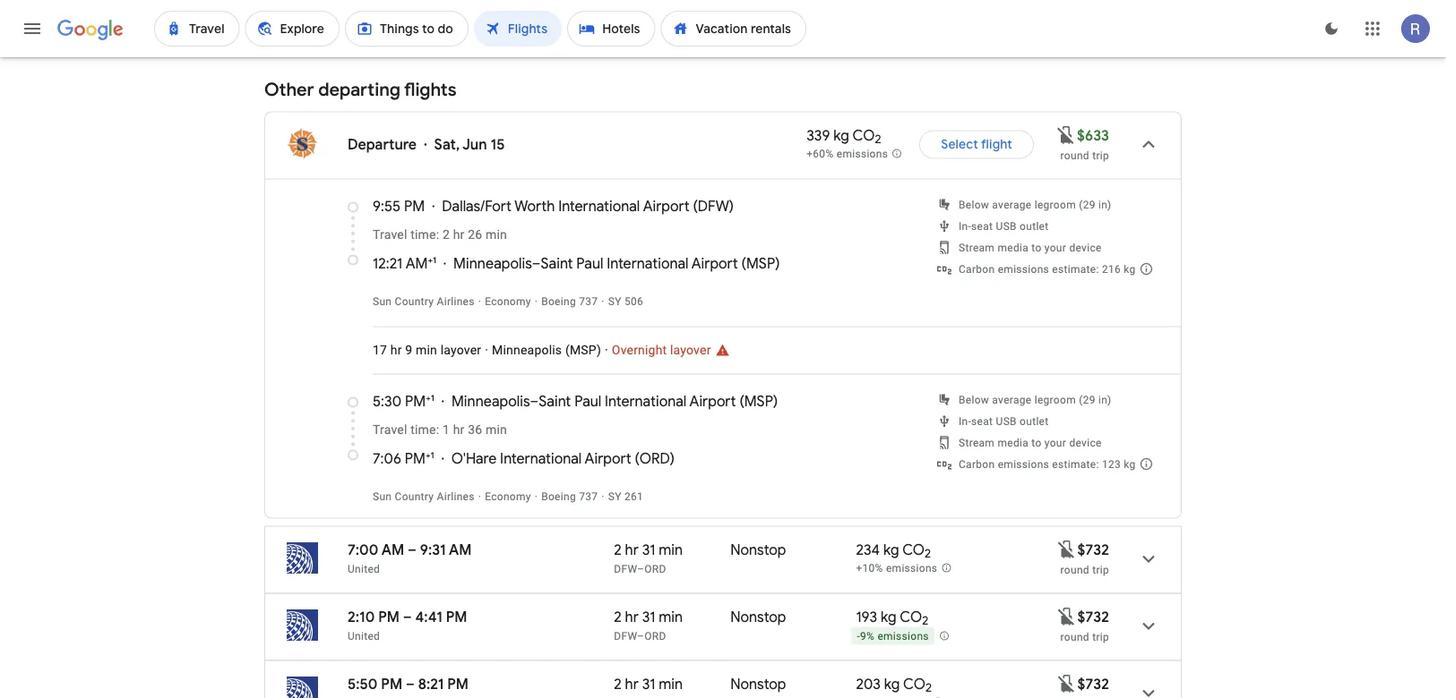 Task type: locate. For each thing, give the bounding box(es) containing it.
pm right the 5:50
[[381, 676, 402, 694]]

1 in) from the top
[[1099, 198, 1112, 211]]

1 vertical spatial carbon
[[959, 458, 995, 471]]

1 average from the top
[[992, 198, 1032, 211]]

airport
[[643, 197, 690, 216], [692, 254, 738, 273], [690, 392, 736, 411], [585, 450, 631, 468]]

estimate:
[[1052, 263, 1099, 276], [1052, 458, 1099, 471]]

5:30
[[373, 392, 402, 411]]

in) for minneapolis–saint paul international airport ( msp )
[[1099, 394, 1112, 406]]

$732 left flight details. leaves dallas/fort worth international airport at 5:50 pm on saturday, june 15 and arrives at o'hare international airport at 8:21 pm on saturday, june 15. image
[[1078, 676, 1109, 694]]

co inside "339 kg co 2"
[[853, 126, 875, 145]]

2 vertical spatial dfw
[[614, 630, 637, 643]]

0 vertical spatial stream
[[959, 241, 995, 254]]

pm for 5:30 pm + 1
[[405, 392, 426, 411]]

5:30 pm + 1
[[373, 392, 434, 411]]

0 vertical spatial (29
[[1079, 198, 1096, 211]]

(29 down $633
[[1079, 198, 1096, 211]]

3 nonstop flight. element from the top
[[731, 676, 786, 697]]

minneapolis–saint paul international airport ( msp ) for am
[[454, 254, 780, 273]]

economy
[[485, 295, 531, 308], [485, 491, 531, 503]]

339 kg co 2
[[807, 126, 881, 147]]

0 vertical spatial nonstop flight. element
[[731, 541, 786, 562]]

0 vertical spatial nonstop
[[731, 541, 786, 560]]

1 up travel time: 1 hr 36 min
[[431, 392, 434, 404]]

9:55 pm
[[373, 197, 425, 216]]

sun country airlines
[[373, 295, 475, 308], [373, 491, 475, 503]]

below for minneapolis–saint paul international airport ( msp )
[[959, 394, 989, 406]]

to up "carbon emissions estimate: 123 kilograms" element at the right bottom of page
[[1032, 437, 1042, 449]]

12:21 am + 1
[[373, 254, 436, 273]]

this price for this flight doesn't include overhead bin access. if you need a carry-on bag, use the bags filter to update prices. image up this price for this flight doesn't include overhead bin access. if you need a carry-on bag, use the bags filter to update prices. image
[[1056, 606, 1078, 628]]

1 vertical spatial 732 us dollars text field
[[1078, 676, 1109, 694]]

2 media from the top
[[998, 437, 1029, 449]]

emissions left 123
[[998, 458, 1049, 471]]

round trip down 732 us dollars text field
[[1061, 631, 1109, 644]]

kg up +10% emissions
[[884, 541, 899, 560]]

1 sun country airlines from the top
[[373, 295, 475, 308]]

1 vertical spatial average
[[992, 394, 1032, 406]]

9
[[405, 343, 413, 358]]

0 vertical spatial paul
[[577, 254, 604, 273]]

kg inside 203 kg co 2
[[884, 676, 900, 694]]

below
[[959, 198, 989, 211], [959, 394, 989, 406]]

1 vertical spatial estimate:
[[1052, 458, 1099, 471]]

2 sy from the top
[[608, 491, 622, 503]]

boeing up 'minneapolis ( msp )'
[[541, 295, 576, 308]]

estimate: for minneapolis–saint paul international airport ( msp )
[[1052, 458, 1099, 471]]

stream media to your device for minneapolis–saint paul international airport ( msp )
[[959, 437, 1102, 449]]

nonstop flight. element
[[731, 541, 786, 562], [731, 608, 786, 630], [731, 676, 786, 697]]

round trip for 193
[[1061, 631, 1109, 644]]

3 round trip from the top
[[1061, 631, 1109, 644]]

+ inside 5:30 pm + 1
[[426, 392, 431, 404]]

2 usb from the top
[[996, 415, 1017, 428]]

1 vertical spatial paul
[[575, 392, 602, 411]]

1 inside '7:06 pm + 1'
[[431, 450, 434, 461]]

am for –
[[382, 541, 404, 560]]

+ down travel time: 1 hr 36 min
[[426, 450, 431, 461]]

stream for dallas/fort worth international airport ( dfw )
[[959, 241, 995, 254]]

2 hr 31 min dfw – ord down 261
[[614, 541, 683, 576]]

737 left the sy 261
[[579, 491, 598, 503]]

nonstop flight. element for 234
[[731, 541, 786, 562]]

1 vertical spatial below
[[959, 394, 989, 406]]

pm right 9:55
[[404, 197, 425, 216]]

2 inside 234 kg co 2
[[925, 547, 931, 562]]

737
[[579, 295, 598, 308], [579, 491, 598, 503]]

1 vertical spatial trip
[[1092, 564, 1109, 577]]

2 hr 31 min dfw – ord
[[614, 541, 683, 576], [614, 608, 683, 643]]

 image down o'hare
[[478, 491, 481, 503]]

outlet for dallas/fort worth international airport ( dfw )
[[1020, 220, 1049, 233]]

1 your from the top
[[1045, 241, 1066, 254]]

1 travel from the top
[[373, 228, 407, 242]]

31 inside total duration 2 hr 31 min. element
[[642, 676, 655, 694]]

0 vertical spatial average
[[992, 198, 1032, 211]]

country down 12:21 am + 1
[[395, 295, 434, 308]]

your up "carbon emissions estimate: 123 kilograms" element at the right bottom of page
[[1045, 437, 1066, 449]]

media up the carbon emissions estimate: 123 kg
[[998, 437, 1029, 449]]

flight details. leaves dallas/fort worth international airport at 7:00 am on saturday, june 15 and arrives at o'hare international airport at 9:31 am on saturday, june 15. image
[[1127, 538, 1170, 581]]

2 carbon from the top
[[959, 458, 995, 471]]

0 vertical spatial time:
[[411, 228, 439, 242]]

airport for 5:30 pm
[[690, 392, 736, 411]]

0 vertical spatial seat
[[971, 220, 993, 233]]

2 vertical spatial total duration 2 hr 31 min. element
[[614, 676, 731, 697]]

1 vertical spatial sun
[[373, 491, 392, 503]]

co
[[853, 126, 875, 145], [902, 541, 925, 560], [900, 608, 922, 627], [903, 676, 926, 694]]

2 inside "339 kg co 2"
[[875, 132, 881, 147]]

1 estimate: from the top
[[1052, 263, 1099, 276]]

united down 2:10
[[348, 630, 380, 643]]

(29 up the carbon emissions estimate: 123 kg
[[1079, 394, 1096, 406]]

– inside 7:00 am – 9:31 am united
[[408, 541, 417, 560]]

1 usb from the top
[[996, 220, 1017, 233]]

) for 9:55 pm
[[729, 197, 734, 216]]

kg up -9% emissions
[[881, 608, 897, 627]]

co up +60% emissions in the right of the page
[[853, 126, 875, 145]]

paul down dallas/fort worth international airport ( dfw ) on the top of page
[[577, 254, 604, 273]]

boeing 737 up 'minneapolis ( msp )'
[[541, 295, 598, 308]]

pm right 5:30
[[405, 392, 426, 411]]

2 total duration 2 hr 31 min. element from the top
[[614, 608, 731, 630]]

2 below average legroom (29 in) from the top
[[959, 394, 1112, 406]]

round for 234
[[1061, 564, 1090, 577]]

to up carbon emissions estimate: 216 kg at the right top of page
[[1032, 241, 1042, 254]]

1 vertical spatial minneapolis–saint paul international airport ( msp )
[[452, 392, 778, 411]]

1 total duration 2 hr 31 min. element from the top
[[614, 541, 731, 562]]

country
[[395, 295, 434, 308], [395, 491, 434, 503]]

sy
[[608, 295, 622, 308], [608, 491, 622, 503]]

0 vertical spatial trip
[[1092, 149, 1109, 162]]

sun for 7:06
[[373, 491, 392, 503]]

1 time: from the top
[[411, 228, 439, 242]]

Departure time: 5:50 PM. text field
[[348, 676, 402, 694]]

trip up 732 us dollars text field
[[1092, 564, 1109, 577]]

$732
[[1078, 541, 1109, 560], [1078, 608, 1109, 627], [1078, 676, 1109, 694]]

2 in- from the top
[[959, 415, 971, 428]]

international right o'hare
[[500, 450, 582, 468]]

emissions left 216
[[998, 263, 1049, 276]]

paul
[[577, 254, 604, 273], [575, 392, 602, 411]]

carbon
[[959, 263, 995, 276], [959, 458, 995, 471]]

airlines
[[437, 295, 475, 308], [437, 491, 475, 503]]

your
[[1045, 241, 1066, 254], [1045, 437, 1066, 449]]

2 737 from the top
[[579, 491, 598, 503]]

co inside 193 kg co 2
[[900, 608, 922, 627]]

2 nonstop flight. element from the top
[[731, 608, 786, 630]]

1 sy from the top
[[608, 295, 622, 308]]

outlet up "carbon emissions estimate: 123 kilograms" element at the right bottom of page
[[1020, 415, 1049, 428]]

2 2 hr 31 min dfw – ord from the top
[[614, 608, 683, 643]]

international up 506
[[607, 254, 689, 273]]

in) up 123
[[1099, 394, 1112, 406]]

kg for 203
[[884, 676, 900, 694]]

sun
[[373, 295, 392, 308], [373, 491, 392, 503]]

2 hr 31 min dfw – ord up 2 hr 31 min
[[614, 608, 683, 643]]

average down the flight
[[992, 198, 1032, 211]]

732 us dollars text field left flight details. leaves dallas/fort worth international airport at 7:00 am on saturday, june 15 and arrives at o'hare international airport at 9:31 am on saturday, june 15. image at bottom right
[[1078, 541, 1109, 560]]

kg inside "339 kg co 2"
[[834, 126, 850, 145]]

trip down 732 us dollars text field
[[1092, 631, 1109, 644]]

international
[[558, 197, 640, 216], [607, 254, 689, 273], [605, 392, 687, 411], [500, 450, 582, 468]]

nonstop for 193
[[731, 608, 786, 627]]

203
[[856, 676, 881, 694]]

5:50 pm – 8:21 pm
[[348, 676, 469, 694]]

+10% emissions
[[856, 563, 938, 575]]

economy up minneapolis
[[485, 295, 531, 308]]

kg up +60% emissions in the right of the page
[[834, 126, 850, 145]]

1 sun from the top
[[373, 295, 392, 308]]

seat for dallas/fort worth international airport ( dfw )
[[971, 220, 993, 233]]

1 vertical spatial boeing
[[541, 491, 576, 503]]

1 stream from the top
[[959, 241, 995, 254]]

stream for minneapolis–saint paul international airport ( msp )
[[959, 437, 995, 449]]

1 in-seat usb outlet from the top
[[959, 220, 1049, 233]]

main menu image
[[22, 18, 43, 39]]

 image left minneapolis
[[485, 343, 488, 358]]

3 round from the top
[[1061, 631, 1090, 644]]

kg for 234
[[884, 541, 899, 560]]

sy for international
[[608, 295, 622, 308]]

co up +10% emissions
[[902, 541, 925, 560]]

0 horizontal spatial layover
[[441, 343, 481, 358]]

1 vertical spatial outlet
[[1020, 415, 1049, 428]]

nonstop
[[731, 541, 786, 560], [731, 608, 786, 627], [731, 676, 786, 694]]

trip
[[1092, 149, 1109, 162], [1092, 564, 1109, 577], [1092, 631, 1109, 644]]

device for minneapolis–saint paul international airport ( msp )
[[1069, 437, 1102, 449]]

1 round from the top
[[1061, 149, 1090, 162]]

2 trip from the top
[[1092, 564, 1109, 577]]

7:06 pm + 1
[[373, 450, 434, 468]]

international right worth
[[558, 197, 640, 216]]

Arrival time: 4:41 PM. text field
[[415, 608, 467, 627]]

0 vertical spatial below average legroom (29 in)
[[959, 198, 1112, 211]]

1 device from the top
[[1069, 241, 1102, 254]]

2 to from the top
[[1032, 437, 1042, 449]]

below average legroom (29 in)
[[959, 198, 1112, 211], [959, 394, 1112, 406]]

time: up arrival time: 12:21 am on  sunday, june 16. text box
[[411, 228, 439, 242]]

flight
[[981, 137, 1013, 153]]

2 vertical spatial trip
[[1092, 631, 1109, 644]]

0 vertical spatial device
[[1069, 241, 1102, 254]]

1 below from the top
[[959, 198, 989, 211]]

2 vertical spatial nonstop flight. element
[[731, 676, 786, 697]]

sy 261
[[608, 491, 643, 503]]

1 vertical spatial this price for this flight doesn't include overhead bin access. if you need a carry-on bag, use the bags filter to update prices. image
[[1056, 539, 1078, 561]]

2 sun country airlines from the top
[[373, 491, 475, 503]]

sun down 7:06
[[373, 491, 392, 503]]

this price for this flight doesn't include overhead bin access. if you need a carry-on bag, use the bags filter to update prices. image
[[1056, 124, 1077, 146], [1056, 539, 1078, 561], [1056, 606, 1078, 628]]

pm right 2:10
[[378, 608, 400, 627]]

1 boeing 737 from the top
[[541, 295, 598, 308]]

1 vertical spatial ord
[[644, 563, 666, 576]]

1 outlet from the top
[[1020, 220, 1049, 233]]

in) for dallas/fort worth international airport ( dfw )
[[1099, 198, 1112, 211]]

– left 9:31
[[408, 541, 417, 560]]

trip for 193
[[1092, 631, 1109, 644]]

this price for this flight doesn't include overhead bin access. if you need a carry-on bag, use the bags filter to update prices. image right the flight
[[1056, 124, 1077, 146]]

1 airlines from the top
[[437, 295, 475, 308]]

1 vertical spatial below average legroom (29 in)
[[959, 394, 1112, 406]]

boeing 737 down o'hare international airport ( ord )
[[541, 491, 598, 503]]

1 media from the top
[[998, 241, 1029, 254]]

2 vertical spatial  image
[[478, 491, 481, 503]]

boeing for paul
[[541, 295, 576, 308]]

select flight button
[[920, 123, 1034, 166]]

– left 8:21
[[406, 676, 415, 694]]

device for dallas/fort worth international airport ( dfw )
[[1069, 241, 1102, 254]]

sun country airlines for am
[[373, 295, 475, 308]]

1 inside 12:21 am + 1
[[433, 254, 436, 266]]

2 hr 31 min dfw – ord for pm
[[614, 608, 683, 643]]

msp for 12:21 am
[[746, 254, 775, 273]]

this price for this flight doesn't include overhead bin access. if you need a carry-on bag, use the bags filter to update prices. image up 732 us dollars text field
[[1056, 539, 1078, 561]]

co right 203
[[903, 676, 926, 694]]

boeing 737 for international
[[541, 491, 598, 503]]

2 outlet from the top
[[1020, 415, 1049, 428]]

0 vertical spatial this price for this flight doesn't include overhead bin access. if you need a carry-on bag, use the bags filter to update prices. image
[[1056, 124, 1077, 146]]

emissions for carbon emissions estimate: 216 kg
[[998, 263, 1049, 276]]

average for dallas/fort worth international airport ( dfw )
[[992, 198, 1032, 211]]

4:41
[[415, 608, 443, 627]]

time: down departure time: 5:30 pm on  sunday, june 16. 'text field'
[[411, 423, 439, 438]]

1 horizontal spatial layover
[[670, 343, 711, 358]]

1 horizontal spatial  image
[[535, 491, 538, 503]]

your for minneapolis–saint paul international airport ( msp )
[[1045, 437, 1066, 449]]

1 vertical spatial stream
[[959, 437, 995, 449]]

to for minneapolis–saint paul international airport ( msp )
[[1032, 437, 1042, 449]]

1 vertical spatial (29
[[1079, 394, 1096, 406]]

2 layover from the left
[[670, 343, 711, 358]]

travel down 5:30
[[373, 423, 407, 438]]

2 vertical spatial nonstop
[[731, 676, 786, 694]]

 image
[[478, 295, 481, 308], [605, 343, 608, 358], [535, 491, 538, 503]]

in- for dallas/fort worth international airport ( dfw )
[[959, 220, 971, 233]]

0 vertical spatial stream media to your device
[[959, 241, 1102, 254]]

co for 339
[[853, 126, 875, 145]]

stream
[[959, 241, 995, 254], [959, 437, 995, 449]]

nonstop for 203
[[731, 676, 786, 694]]

airlines up 17 hr 9 min layover
[[437, 295, 475, 308]]

1 country from the top
[[395, 295, 434, 308]]

1 vertical spatial +
[[426, 392, 431, 404]]

2 hr 31 min
[[614, 676, 683, 694]]

1 horizontal spatial am
[[406, 254, 428, 273]]

1 vertical spatial dfw
[[614, 563, 637, 576]]

1 below average legroom (29 in) from the top
[[959, 198, 1112, 211]]

2 vertical spatial this price for this flight doesn't include overhead bin access. if you need a carry-on bag, use the bags filter to update prices. image
[[1056, 606, 1078, 628]]

0 vertical spatial round
[[1061, 149, 1090, 162]]

2 estimate: from the top
[[1052, 458, 1099, 471]]

kg for 339
[[834, 126, 850, 145]]

legroom
[[1035, 198, 1076, 211], [1035, 394, 1076, 406]]

legroom for dallas/fort worth international airport ( dfw )
[[1035, 198, 1076, 211]]

in-seat usb outlet up the carbon emissions estimate: 123 kg
[[959, 415, 1049, 428]]

in-
[[959, 220, 971, 233], [959, 415, 971, 428]]

2 nonstop from the top
[[731, 608, 786, 627]]

international down overnight
[[605, 392, 687, 411]]

1 trip from the top
[[1092, 149, 1109, 162]]

co for 203
[[903, 676, 926, 694]]

stream media to your device
[[959, 241, 1102, 254], [959, 437, 1102, 449]]

1 down travel time: 2 hr 26 min
[[433, 254, 436, 266]]

1 vertical spatial usb
[[996, 415, 1017, 428]]

change appearance image
[[1310, 7, 1353, 50]]

1 legroom from the top
[[1035, 198, 1076, 211]]

boeing for international
[[541, 491, 576, 503]]

2 $732 from the top
[[1078, 608, 1109, 627]]

airlines down o'hare
[[437, 491, 475, 503]]

pm right 7:06
[[405, 450, 426, 468]]

Departure time: 5:30 PM on  Sunday, June 16. text field
[[373, 392, 434, 411]]

min
[[486, 228, 507, 242], [416, 343, 437, 358], [486, 423, 507, 438], [659, 541, 683, 560], [659, 608, 683, 627], [659, 676, 683, 694]]

2 in-seat usb outlet from the top
[[959, 415, 1049, 428]]

3 trip from the top
[[1092, 631, 1109, 644]]

1 vertical spatial round trip
[[1061, 564, 1109, 577]]

united inside 7:00 am – 9:31 am united
[[348, 563, 380, 576]]

time: for 5:30 pm
[[411, 423, 439, 438]]

1 (29 from the top
[[1079, 198, 1096, 211]]

0 vertical spatial 31
[[642, 541, 655, 560]]

2 legroom from the top
[[1035, 394, 1076, 406]]

o'hare
[[451, 450, 497, 468]]

0 vertical spatial travel
[[373, 228, 407, 242]]

layover
[[441, 343, 481, 358], [670, 343, 711, 358]]

3 31 from the top
[[642, 676, 655, 694]]

3 total duration 2 hr 31 min. element from the top
[[614, 676, 731, 697]]

7:00
[[348, 541, 379, 560]]

1 $732 from the top
[[1078, 541, 1109, 560]]

+ for 12:21 am
[[428, 254, 433, 266]]

leaves dallas/fort worth international airport at 7:00 am on saturday, june 15 and arrives at o'hare international airport at 9:31 am on saturday, june 15. element
[[348, 541, 472, 560]]

2 round trip from the top
[[1061, 564, 1109, 577]]

2 device from the top
[[1069, 437, 1102, 449]]

732 US dollars text field
[[1078, 541, 1109, 560], [1078, 676, 1109, 694]]

prices are currently high
[[329, 8, 488, 26]]

1 nonstop flight. element from the top
[[731, 541, 786, 562]]

2 your from the top
[[1045, 437, 1066, 449]]

2 time: from the top
[[411, 423, 439, 438]]

1 vertical spatial  image
[[485, 343, 488, 358]]

2 below from the top
[[959, 394, 989, 406]]

0 vertical spatial in-
[[959, 220, 971, 233]]

1 vertical spatial boeing 737
[[541, 491, 598, 503]]

1 737 from the top
[[579, 295, 598, 308]]

media up carbon emissions estimate: 216 kilograms element
[[998, 241, 1029, 254]]

 image down 26 on the top left
[[478, 295, 481, 308]]

0 vertical spatial msp
[[746, 254, 775, 273]]

outlet
[[1020, 220, 1049, 233], [1020, 415, 1049, 428]]

1 nonstop from the top
[[731, 541, 786, 560]]

2 (29 from the top
[[1079, 394, 1096, 406]]

1 united from the top
[[348, 563, 380, 576]]

2 vertical spatial 31
[[642, 676, 655, 694]]

international for 12:21 am
[[607, 254, 689, 273]]

round trip up 732 us dollars text field
[[1061, 564, 1109, 577]]

stream media to your device up carbon emissions estimate: 216 kg at the right top of page
[[959, 241, 1102, 254]]

2 horizontal spatial  image
[[535, 295, 538, 308]]

( for 12:21 am
[[742, 254, 746, 273]]

+ inside 12:21 am + 1
[[428, 254, 433, 266]]

currently
[[397, 8, 455, 26]]

0 vertical spatial your
[[1045, 241, 1066, 254]]

0 vertical spatial $732
[[1078, 541, 1109, 560]]

0 vertical spatial minneapolis–saint paul international airport ( msp )
[[454, 254, 780, 273]]

+ inside '7:06 pm + 1'
[[426, 450, 431, 461]]

0 vertical spatial in-seat usb outlet
[[959, 220, 1049, 233]]

co inside 203 kg co 2
[[903, 676, 926, 694]]

31 for pm
[[642, 608, 655, 627]]

(29
[[1079, 198, 1096, 211], [1079, 394, 1096, 406]]

usb up the carbon emissions estimate: 123 kg
[[996, 415, 1017, 428]]

2 732 us dollars text field from the top
[[1078, 676, 1109, 694]]

departing
[[318, 78, 400, 101]]

1 vertical spatial stream media to your device
[[959, 437, 1102, 449]]

in-seat usb outlet for minneapolis–saint paul international airport ( msp )
[[959, 415, 1049, 428]]

0 vertical spatial total duration 2 hr 31 min. element
[[614, 541, 731, 562]]

am right 12:21
[[406, 254, 428, 273]]

carbon emissions estimate: 123 kilograms element
[[959, 458, 1136, 471]]

1 vertical spatial in-
[[959, 415, 971, 428]]

2 country from the top
[[395, 491, 434, 503]]

2 travel from the top
[[373, 423, 407, 438]]

1 vertical spatial nonstop flight. element
[[731, 608, 786, 630]]

1 boeing from the top
[[541, 295, 576, 308]]

device up the carbon emissions estimate: 123 kg
[[1069, 437, 1102, 449]]

2 vertical spatial msp
[[744, 392, 773, 411]]

0 vertical spatial to
[[1032, 241, 1042, 254]]

0 vertical spatial sun country airlines
[[373, 295, 475, 308]]

kg inside 193 kg co 2
[[881, 608, 897, 627]]

united down '7:00'
[[348, 563, 380, 576]]

2 seat from the top
[[971, 415, 993, 428]]

kg
[[834, 126, 850, 145], [1124, 263, 1136, 276], [1124, 458, 1136, 471], [884, 541, 899, 560], [881, 608, 897, 627], [884, 676, 900, 694]]

Departure time: 7:00 AM. text field
[[348, 541, 404, 560]]

2 horizontal spatial  image
[[605, 343, 608, 358]]

2 vertical spatial +
[[426, 450, 431, 461]]

nonstop flight. element for 203
[[731, 676, 786, 697]]

+ down travel time: 2 hr 26 min
[[428, 254, 433, 266]]

– for 7:00 am – 9:31 am united
[[408, 541, 417, 560]]

in) up 216
[[1099, 198, 1112, 211]]

1 vertical spatial economy
[[485, 491, 531, 503]]

2 vertical spatial $732
[[1078, 676, 1109, 694]]

$732 left flight details. leaves dallas/fort worth international airport at 7:00 am on saturday, june 15 and arrives at o'hare international airport at 9:31 am on saturday, june 15. image at bottom right
[[1078, 541, 1109, 560]]

–
[[408, 541, 417, 560], [637, 563, 644, 576], [403, 608, 412, 627], [637, 630, 644, 643], [406, 676, 415, 694]]

 image down o'hare international airport ( ord )
[[535, 491, 538, 503]]

2 economy from the top
[[485, 491, 531, 503]]

ord
[[640, 450, 670, 468], [644, 563, 666, 576], [644, 630, 666, 643]]

2 average from the top
[[992, 394, 1032, 406]]

sun country airlines down arrival time: 7:06 pm on  sunday, june 16. text field
[[373, 491, 475, 503]]

legroom up "carbon emissions estimate: 123 kilograms" element at the right bottom of page
[[1035, 394, 1076, 406]]

usb for dallas/fort worth international airport ( dfw )
[[996, 220, 1017, 233]]

2 boeing from the top
[[541, 491, 576, 503]]

737 left sy 506
[[579, 295, 598, 308]]

am
[[406, 254, 428, 273], [382, 541, 404, 560], [449, 541, 472, 560]]

kg inside 234 kg co 2
[[884, 541, 899, 560]]

below average legroom (29 in) up the carbon emissions estimate: 123 kg
[[959, 394, 1112, 406]]

1 vertical spatial in-seat usb outlet
[[959, 415, 1049, 428]]

2 round from the top
[[1061, 564, 1090, 577]]

stream media to your device for dallas/fort worth international airport ( dfw )
[[959, 241, 1102, 254]]

0 vertical spatial sun
[[373, 295, 392, 308]]

+10%
[[856, 563, 883, 575]]

+60%
[[807, 148, 834, 160]]

1 carbon from the top
[[959, 263, 995, 276]]

outlet up carbon emissions estimate: 216 kg at the right top of page
[[1020, 220, 1049, 233]]

$732 left flight details. leaves dallas/fort worth international airport at 2:10 pm on saturday, june 15 and arrives at o'hare international airport at 4:41 pm on saturday, june 15. image
[[1078, 608, 1109, 627]]

1 vertical spatial nonstop
[[731, 608, 786, 627]]

united
[[348, 563, 380, 576], [348, 630, 380, 643]]

2 vertical spatial ord
[[644, 630, 666, 643]]

0 vertical spatial estimate:
[[1052, 263, 1099, 276]]

2
[[875, 132, 881, 147], [443, 228, 450, 242], [614, 541, 622, 560], [925, 547, 931, 562], [614, 608, 622, 627], [922, 614, 929, 629], [614, 676, 622, 694], [926, 681, 932, 696]]

5:50
[[348, 676, 378, 694]]

in-seat usb outlet for dallas/fort worth international airport ( dfw )
[[959, 220, 1049, 233]]

msp for 5:30 pm
[[744, 392, 773, 411]]

minneapolis–saint paul international airport ( msp )
[[454, 254, 780, 273], [452, 392, 778, 411]]

1 inside 5:30 pm + 1
[[431, 392, 434, 404]]

2 stream from the top
[[959, 437, 995, 449]]

0 vertical spatial country
[[395, 295, 434, 308]]

1 economy from the top
[[485, 295, 531, 308]]

1 stream media to your device from the top
[[959, 241, 1102, 254]]

minneapolis–saint paul international airport ( msp ) up sy 506
[[454, 254, 780, 273]]

0 vertical spatial media
[[998, 241, 1029, 254]]

+ for 7:06 pm
[[426, 450, 431, 461]]

seat for minneapolis–saint paul international airport ( msp )
[[971, 415, 993, 428]]

boeing 737
[[541, 295, 598, 308], [541, 491, 598, 503]]

co inside 234 kg co 2
[[902, 541, 925, 560]]

 image
[[535, 295, 538, 308], [485, 343, 488, 358], [478, 491, 481, 503]]

1 31 from the top
[[642, 541, 655, 560]]

round trip down 633 us dollars text box
[[1061, 149, 1109, 162]]

stream up the carbon emissions estimate: 123 kg
[[959, 437, 995, 449]]

dfw
[[698, 197, 729, 216], [614, 563, 637, 576], [614, 630, 637, 643]]

0 horizontal spatial  image
[[478, 491, 481, 503]]

17
[[373, 343, 387, 358]]

boeing down o'hare international airport ( ord )
[[541, 491, 576, 503]]

1 down travel time: 1 hr 36 min
[[431, 450, 434, 461]]

0 vertical spatial boeing
[[541, 295, 576, 308]]

Arrival time: 8:21 PM. text field
[[418, 676, 469, 694]]

paul for 12:21 am
[[577, 254, 604, 273]]

0 horizontal spatial am
[[382, 541, 404, 560]]

2 stream media to your device from the top
[[959, 437, 1102, 449]]

minneapolis–saint paul international airport ( msp ) down overnight
[[452, 392, 778, 411]]

1 vertical spatial 31
[[642, 608, 655, 627]]

seat up the carbon emissions estimate: 123 kg
[[971, 415, 993, 428]]

0 horizontal spatial  image
[[478, 295, 481, 308]]

2 sun from the top
[[373, 491, 392, 503]]

+ up travel time: 1 hr 36 min
[[426, 392, 431, 404]]

Arrival time: 12:21 AM on  Sunday, June 16. text field
[[373, 254, 436, 273]]

legroom for minneapolis–saint paul international airport ( msp )
[[1035, 394, 1076, 406]]

1 vertical spatial sy
[[608, 491, 622, 503]]

boeing
[[541, 295, 576, 308], [541, 491, 576, 503]]

1 vertical spatial 2 hr 31 min dfw – ord
[[614, 608, 683, 643]]

732 us dollars text field left flight details. leaves dallas/fort worth international airport at 5:50 pm on saturday, june 15 and arrives at o'hare international airport at 8:21 pm on saturday, june 15. image
[[1078, 676, 1109, 694]]

carbon for dallas/fort worth international airport ( dfw )
[[959, 263, 995, 276]]

travel up 12:21
[[373, 228, 407, 242]]

0 vertical spatial in)
[[1099, 198, 1112, 211]]

1 to from the top
[[1032, 241, 1042, 254]]

2 boeing 737 from the top
[[541, 491, 598, 503]]

– inside 2:10 pm – 4:41 pm united
[[403, 608, 412, 627]]

0 vertical spatial outlet
[[1020, 220, 1049, 233]]

high
[[459, 8, 488, 26]]

average up the carbon emissions estimate: 123 kg
[[992, 394, 1032, 406]]

estimate: left 123
[[1052, 458, 1099, 471]]

1 2 hr 31 min dfw – ord from the top
[[614, 541, 683, 576]]

round
[[1061, 149, 1090, 162], [1061, 564, 1090, 577], [1061, 631, 1090, 644]]

united inside 2:10 pm – 4:41 pm united
[[348, 630, 380, 643]]

2 united from the top
[[348, 630, 380, 643]]

in)
[[1099, 198, 1112, 211], [1099, 394, 1112, 406]]

emissions down 234 kg co 2
[[886, 563, 938, 575]]

sat,
[[434, 135, 460, 154]]

1 vertical spatial in)
[[1099, 394, 1112, 406]]

emissions down 193 kg co 2
[[878, 631, 929, 644]]

legroom up carbon emissions estimate: 216 kg at the right top of page
[[1035, 198, 1076, 211]]

nonstop flight. element for 193
[[731, 608, 786, 630]]

1 vertical spatial time:
[[411, 423, 439, 438]]

msp
[[746, 254, 775, 273], [570, 343, 597, 358], [744, 392, 773, 411]]

0 vertical spatial  image
[[478, 295, 481, 308]]

1 vertical spatial device
[[1069, 437, 1102, 449]]

co up -9% emissions
[[900, 608, 922, 627]]

2 in) from the top
[[1099, 394, 1112, 406]]

2 airlines from the top
[[437, 491, 475, 503]]

( for 9:55 pm
[[693, 197, 698, 216]]

732 us dollars text field for this price for this flight doesn't include overhead bin access. if you need a carry-on bag, use the bags filter to update prices. icon related to 234
[[1078, 541, 1109, 560]]

estimate: left 216
[[1052, 263, 1099, 276]]

0 vertical spatial united
[[348, 563, 380, 576]]

total duration 2 hr 31 min. element for 193
[[614, 608, 731, 630]]

1 vertical spatial travel
[[373, 423, 407, 438]]

airport for 9:55 pm
[[643, 197, 690, 216]]

to for dallas/fort worth international airport ( dfw )
[[1032, 241, 1042, 254]]

to
[[1032, 241, 1042, 254], [1032, 437, 1042, 449]]

1 seat from the top
[[971, 220, 993, 233]]

total duration 2 hr 31 min. element
[[614, 541, 731, 562], [614, 608, 731, 630], [614, 676, 731, 697]]

2 31 from the top
[[642, 608, 655, 627]]

3 nonstop from the top
[[731, 676, 786, 694]]

kg right 203
[[884, 676, 900, 694]]

0 vertical spatial 737
[[579, 295, 598, 308]]

9:31
[[420, 541, 446, 560]]

1 vertical spatial united
[[348, 630, 380, 643]]

minneapolis–saint
[[454, 254, 573, 273], [452, 392, 571, 411]]

1 732 us dollars text field from the top
[[1078, 541, 1109, 560]]

(29 for minneapolis–saint paul international airport ( msp )
[[1079, 394, 1096, 406]]

(29 for dallas/fort worth international airport ( dfw )
[[1079, 198, 1096, 211]]

1 in- from the top
[[959, 220, 971, 233]]

0 vertical spatial below
[[959, 198, 989, 211]]

7:00 am – 9:31 am united
[[348, 541, 472, 576]]

seat up carbon emissions estimate: 216 kilograms element
[[971, 220, 993, 233]]

Arrival time: 9:31 AM. text field
[[420, 541, 472, 560]]



Task type: vqa. For each thing, say whether or not it's contained in the screenshot.
'+10%'
yes



Task type: describe. For each thing, give the bounding box(es) containing it.
31 for am
[[642, 541, 655, 560]]

overnight layover
[[612, 343, 711, 358]]

emissions for +10% emissions
[[886, 563, 938, 575]]

other
[[264, 78, 314, 101]]

Departure time: 9:55 PM. text field
[[373, 197, 425, 216]]

minneapolis–saint paul international airport ( msp ) for pm
[[452, 392, 778, 411]]

-9% emissions
[[857, 631, 929, 644]]

country for am
[[395, 295, 434, 308]]

9%
[[860, 631, 875, 644]]

co for 234
[[902, 541, 925, 560]]

travel for 12:21
[[373, 228, 407, 242]]

3 $732 from the top
[[1078, 676, 1109, 694]]

below average legroom (29 in) for minneapolis–saint paul international airport ( msp )
[[959, 394, 1112, 406]]

leaves dallas/fort worth international airport at 5:50 pm on saturday, june 15 and arrives at o'hare international airport at 8:21 pm on saturday, june 15. element
[[348, 676, 469, 694]]

total duration 2 hr 31 min. element for 234
[[614, 541, 731, 562]]

216
[[1102, 263, 1121, 276]]

0 vertical spatial ord
[[640, 450, 670, 468]]

kg for 193
[[881, 608, 897, 627]]

select
[[941, 137, 978, 153]]

minneapolis
[[492, 343, 562, 358]]

pm for 9:55 pm
[[404, 197, 425, 216]]

203 kg co 2
[[856, 676, 932, 696]]

average for minneapolis–saint paul international airport ( msp )
[[992, 394, 1032, 406]]

) for 12:21 am
[[775, 254, 780, 273]]

8:21
[[418, 676, 444, 694]]

select flight
[[941, 137, 1013, 153]]

pm for 2:10 pm – 4:41 pm united
[[378, 608, 400, 627]]

travel for 7:06
[[373, 423, 407, 438]]

506
[[625, 295, 643, 308]]

jun
[[462, 135, 487, 154]]

kg right 123
[[1124, 458, 1136, 471]]

international for 9:55 pm
[[558, 197, 640, 216]]

633 US dollars text field
[[1077, 126, 1109, 145]]

carbon emissions estimate: 216 kg
[[959, 263, 1136, 276]]

17 hr 9 min layover
[[373, 343, 481, 358]]

$633
[[1077, 126, 1109, 145]]

economy for o'hare
[[485, 491, 531, 503]]

below for dallas/fort worth international airport ( dfw )
[[959, 198, 989, 211]]

2 inside 203 kg co 2
[[926, 681, 932, 696]]

1 horizontal spatial  image
[[485, 343, 488, 358]]

flight details. leaves dallas/fort worth international airport at 5:50 pm on saturday, june 15 and arrives at o'hare international airport at 8:21 pm on saturday, june 15. image
[[1127, 673, 1170, 699]]

234 kg co 2
[[856, 541, 931, 562]]

are
[[372, 8, 393, 26]]

– up 2 hr 31 min
[[637, 630, 644, 643]]

your for dallas/fort worth international airport ( dfw )
[[1045, 241, 1066, 254]]

pm right 4:41
[[446, 608, 467, 627]]

boeing 737 for paul
[[541, 295, 598, 308]]

$732 for 234
[[1078, 541, 1109, 560]]

economy for minneapolis–saint
[[485, 295, 531, 308]]

nonstop for 234
[[731, 541, 786, 560]]

ord for am
[[644, 563, 666, 576]]

dfw for 234
[[614, 563, 637, 576]]

united for 2:10
[[348, 630, 380, 643]]

sun for 12:21
[[373, 295, 392, 308]]

minneapolis–saint for pm
[[452, 392, 571, 411]]

kg right 216
[[1124, 263, 1136, 276]]

9:55
[[373, 197, 401, 216]]

2:10 pm – 4:41 pm united
[[348, 608, 467, 643]]

estimate: for dallas/fort worth international airport ( dfw )
[[1052, 263, 1099, 276]]

flights
[[404, 78, 457, 101]]

other departing flights
[[264, 78, 457, 101]]

overnight
[[612, 343, 667, 358]]

outlet for minneapolis–saint paul international airport ( msp )
[[1020, 415, 1049, 428]]

12:21
[[373, 254, 403, 273]]

emissions for +60% emissions
[[837, 148, 888, 160]]

co for 193
[[900, 608, 922, 627]]

round trip for 234
[[1061, 564, 1109, 577]]

departure
[[348, 135, 417, 154]]

carbon for minneapolis–saint paul international airport ( msp )
[[959, 458, 995, 471]]

airlines for minneapolis–saint paul international airport
[[437, 295, 475, 308]]

1 round trip from the top
[[1061, 149, 1109, 162]]

737 for international
[[579, 491, 598, 503]]

+ for 5:30 pm
[[426, 392, 431, 404]]

round for 193
[[1061, 631, 1090, 644]]

123
[[1102, 458, 1121, 471]]

international for 5:30 pm
[[605, 392, 687, 411]]

o'hare international airport ( ord )
[[451, 450, 675, 468]]

minneapolis ( msp )
[[492, 343, 601, 358]]

worth
[[514, 197, 555, 216]]

travel time: 2 hr 26 min
[[373, 228, 507, 242]]

flight details. leaves dallas/fort worth international airport at 2:10 pm on saturday, june 15 and arrives at o'hare international airport at 4:41 pm on saturday, june 15. image
[[1127, 605, 1170, 648]]

time: for 9:55 pm
[[411, 228, 439, 242]]

Arrival time: 7:06 PM on  Sunday, June 16. text field
[[373, 450, 434, 468]]

dallas/fort worth international airport ( dfw )
[[442, 197, 734, 216]]

in- for minneapolis–saint paul international airport ( msp )
[[959, 415, 971, 428]]

732 us dollars text field for this price for this flight doesn't include overhead bin access. if you need a carry-on bag, use the bags filter to update prices. image
[[1078, 676, 1109, 694]]

737 for paul
[[579, 295, 598, 308]]

2:10
[[348, 608, 375, 627]]

carbon emissions estimate: 123 kg
[[959, 458, 1136, 471]]

261
[[625, 491, 643, 503]]

-
[[857, 631, 860, 644]]

234
[[856, 541, 880, 560]]

– for 2:10 pm – 4:41 pm united
[[403, 608, 412, 627]]

airport for 12:21 am
[[692, 254, 738, 273]]

1 left 36
[[443, 423, 450, 438]]

1 vertical spatial msp
[[570, 343, 597, 358]]

1 layover from the left
[[441, 343, 481, 358]]

media for minneapolis–saint paul international airport ( msp )
[[998, 437, 1029, 449]]

paul for 5:30 pm
[[575, 392, 602, 411]]

– down 261
[[637, 563, 644, 576]]

2 hr 31 min dfw – ord for am
[[614, 541, 683, 576]]

339
[[807, 126, 830, 145]]

emissions for carbon emissions estimate: 123 kg
[[998, 458, 1049, 471]]

26
[[468, 228, 482, 242]]

193
[[856, 608, 878, 627]]

prices
[[329, 8, 369, 26]]

1 vertical spatial  image
[[605, 343, 608, 358]]

pm for 5:50 pm – 8:21 pm
[[381, 676, 402, 694]]

36
[[468, 423, 482, 438]]

7:06
[[373, 450, 401, 468]]

0 vertical spatial  image
[[535, 295, 538, 308]]

minneapolis–saint for am
[[454, 254, 573, 273]]

15
[[491, 135, 505, 154]]

pm right 8:21
[[447, 676, 469, 694]]

sat, jun 15
[[434, 135, 505, 154]]

dfw for 193
[[614, 630, 637, 643]]

usb for minneapolis–saint paul international airport ( msp )
[[996, 415, 1017, 428]]

$732 for 193
[[1078, 608, 1109, 627]]

united for 7:00
[[348, 563, 380, 576]]

732 US dollars text field
[[1078, 608, 1109, 627]]

1 for 5:30 pm
[[431, 392, 434, 404]]

carbon emissions estimate: 216 kilograms element
[[959, 263, 1136, 276]]

country for pm
[[395, 491, 434, 503]]

2 horizontal spatial am
[[449, 541, 472, 560]]

Departure time: 2:10 PM. text field
[[348, 608, 400, 627]]

sun country airlines for pm
[[373, 491, 475, 503]]

– for 5:50 pm – 8:21 pm
[[406, 676, 415, 694]]

this price for this flight doesn't include overhead bin access. if you need a carry-on bag, use the bags filter to update prices. image
[[1056, 674, 1078, 695]]

2 inside 193 kg co 2
[[922, 614, 929, 629]]

1 for 7:06 pm
[[431, 450, 434, 461]]

dallas/fort
[[442, 197, 512, 216]]

193 kg co 2
[[856, 608, 929, 629]]

this price for this flight doesn't include overhead bin access. if you need a carry-on bag, use the bags filter to update prices. image for 193
[[1056, 606, 1078, 628]]

+60% emissions
[[807, 148, 888, 160]]

2 vertical spatial  image
[[535, 491, 538, 503]]

) for 5:30 pm
[[773, 392, 778, 411]]

( for 5:30 pm
[[740, 392, 744, 411]]

sy for airport
[[608, 491, 622, 503]]

pm for 7:06 pm + 1
[[405, 450, 426, 468]]

travel time: 1 hr 36 min
[[373, 423, 507, 438]]

sy 506
[[608, 295, 643, 308]]

0 vertical spatial dfw
[[698, 197, 729, 216]]

leaves dallas/fort worth international airport at 2:10 pm on saturday, june 15 and arrives at o'hare international airport at 4:41 pm on saturday, june 15. element
[[348, 608, 467, 627]]

airlines for o'hare international airport
[[437, 491, 475, 503]]



